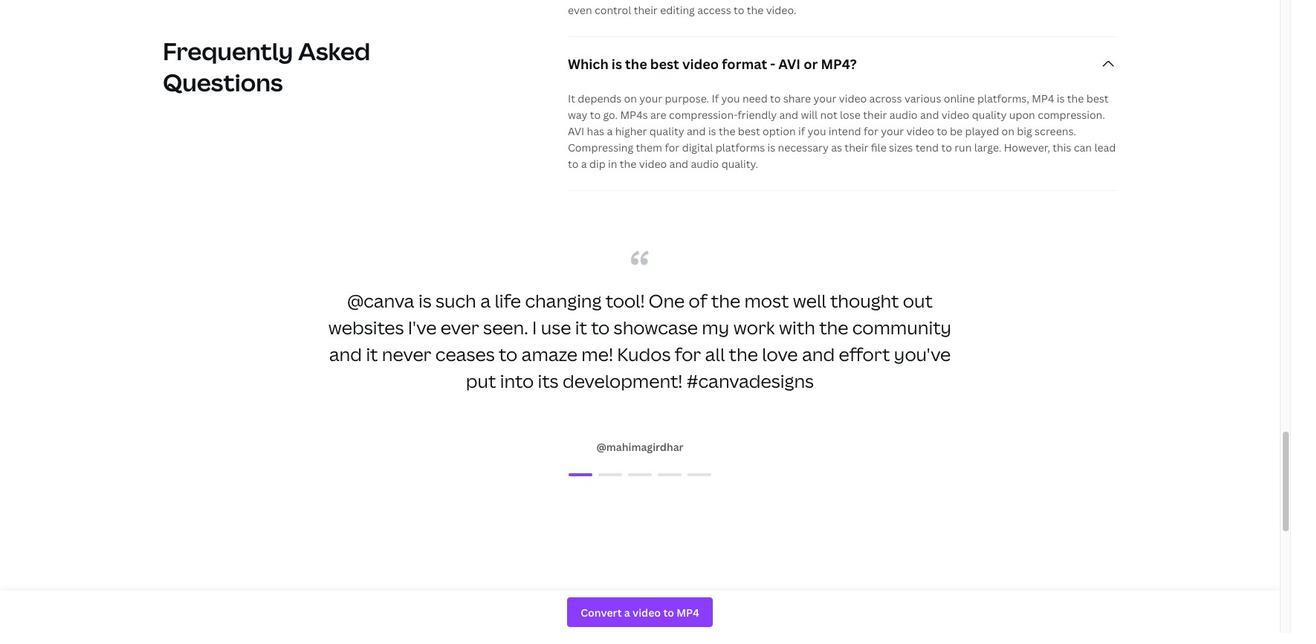 Task type: vqa. For each thing, say whether or not it's contained in the screenshot.
love
yes



Task type: describe. For each thing, give the bounding box(es) containing it.
mp4
[[1032, 91, 1055, 106]]

friendly
[[738, 108, 777, 122]]

1 vertical spatial you
[[808, 124, 827, 138]]

@igchef_andrewb image
[[658, 474, 682, 477]]

to left go.
[[590, 108, 601, 122]]

seen.
[[483, 315, 528, 340]]

put
[[466, 369, 496, 393]]

such
[[436, 289, 476, 313]]

platforms
[[716, 141, 765, 155]]

1 vertical spatial quality
[[650, 124, 685, 138]]

select a quotation tab list
[[328, 466, 953, 484]]

dip
[[590, 157, 606, 171]]

quotation mark image
[[631, 251, 649, 265]]

higher
[[615, 124, 647, 138]]

and down with
[[802, 342, 835, 367]]

compression-
[[669, 108, 738, 122]]

thought
[[831, 289, 899, 313]]

1 vertical spatial their
[[845, 141, 869, 155]]

format
[[722, 55, 767, 73]]

my
[[702, 315, 730, 340]]

it depends on your purpose. if you need to share your video across various online platforms, mp4 is the best way to go. mp4s are compression-friendly and will not lose their audio and video quality upon compression. avi has a higher quality and is the best option if you intend for your video to be played on big screens. compressing them for digital platforms is necessary as their file sizes tend to run large. however, this can lead to a dip in the video and audio quality.
[[568, 91, 1116, 171]]

is right mp4
[[1057, 91, 1065, 106]]

run
[[955, 141, 972, 155]]

video up lose
[[839, 91, 867, 106]]

need
[[743, 91, 768, 106]]

i
[[532, 315, 537, 340]]

which is the best video format - avi or mp4?
[[568, 55, 857, 73]]

which
[[568, 55, 609, 73]]

avi inside dropdown button
[[779, 55, 801, 73]]

kudos
[[617, 342, 671, 367]]

share
[[784, 91, 811, 106]]

if
[[799, 124, 805, 138]]

this
[[1053, 141, 1072, 155]]

purpose.
[[665, 91, 710, 106]]

well
[[793, 289, 827, 313]]

love
[[762, 342, 798, 367]]

digital
[[682, 141, 713, 155]]

however,
[[1004, 141, 1051, 155]]

for inside @canva is such a life changing tool! one of the most well thought out websites i've ever seen. i use it to showcase my work with the community and it never ceases to amaze me! kudos for all the love and effort you've put into its development! #canvadesigns
[[675, 342, 701, 367]]

1 horizontal spatial best
[[738, 124, 761, 138]]

to left dip
[[568, 157, 579, 171]]

can
[[1074, 141, 1092, 155]]

across
[[870, 91, 902, 106]]

upon
[[1010, 108, 1036, 122]]

development!
[[563, 369, 683, 393]]

1 horizontal spatial a
[[581, 157, 587, 171]]

to down seen.
[[499, 342, 518, 367]]

most
[[745, 289, 789, 313]]

#canvadesigns
[[687, 369, 814, 393]]

all
[[705, 342, 725, 367]]

@mahimagirdhar
[[597, 440, 684, 454]]

the right of
[[712, 289, 741, 313]]

necessary
[[778, 141, 829, 155]]

lose
[[840, 108, 861, 122]]

best inside dropdown button
[[651, 55, 680, 73]]

and down various
[[921, 108, 940, 122]]

avi inside "it depends on your purpose. if you need to share your video across various online platforms, mp4 is the best way to go. mp4s are compression-friendly and will not lose their audio and video quality upon compression. avi has a higher quality and is the best option if you intend for your video to be played on big screens. compressing them for digital platforms is necessary as their file sizes tend to run large. however, this can lead to a dip in the video and audio quality."
[[568, 124, 585, 138]]

or
[[804, 55, 818, 73]]

and up digital
[[687, 124, 706, 138]]

use
[[541, 315, 571, 340]]

various
[[905, 91, 942, 106]]

large.
[[975, 141, 1002, 155]]

is down compression-
[[709, 124, 717, 138]]

life
[[495, 289, 521, 313]]

0 vertical spatial their
[[863, 108, 887, 122]]

the up platforms
[[719, 124, 736, 138]]

tend
[[916, 141, 939, 155]]

way
[[568, 108, 588, 122]]

will
[[801, 108, 818, 122]]

a inside @canva is such a life changing tool! one of the most well thought out websites i've ever seen. i use it to showcase my work with the community and it never ceases to amaze me! kudos for all the love and effort you've put into its development! #canvadesigns
[[480, 289, 491, 313]]

to up me!
[[591, 315, 610, 340]]

asked
[[298, 35, 370, 67]]

to left be
[[937, 124, 948, 138]]

0 horizontal spatial you
[[722, 91, 740, 106]]

and down websites in the left of the page
[[329, 342, 362, 367]]

frequently
[[163, 35, 293, 67]]

is inside @canva is such a life changing tool! one of the most well thought out websites i've ever seen. i use it to showcase my work with the community and it never ceases to amaze me! kudos for all the love and effort you've put into its development! #canvadesigns
[[419, 289, 432, 313]]

ever
[[441, 315, 479, 340]]

out
[[903, 289, 933, 313]]

them
[[636, 141, 663, 155]]

never
[[382, 342, 432, 367]]

video up tend
[[907, 124, 935, 138]]

played
[[966, 124, 1000, 138]]

mp4?
[[821, 55, 857, 73]]

into
[[500, 369, 534, 393]]

option
[[763, 124, 796, 138]]

0 vertical spatial it
[[575, 315, 587, 340]]



Task type: locate. For each thing, give the bounding box(es) containing it.
on up mp4s
[[624, 91, 637, 106]]

in
[[608, 157, 618, 171]]

is inside 'which is the best video format - avi or mp4?' dropdown button
[[612, 55, 622, 73]]

compressing
[[568, 141, 634, 155]]

to
[[770, 91, 781, 106], [590, 108, 601, 122], [937, 124, 948, 138], [942, 141, 952, 155], [568, 157, 579, 171], [591, 315, 610, 340], [499, 342, 518, 367]]

quality down are
[[650, 124, 685, 138]]

websites
[[329, 315, 404, 340]]

a left dip
[[581, 157, 587, 171]]

0 vertical spatial you
[[722, 91, 740, 106]]

go.
[[603, 108, 618, 122]]

you right if at the top
[[808, 124, 827, 138]]

@mahimagirdhar image
[[569, 474, 593, 477]]

it
[[568, 91, 575, 106]]

a right has
[[607, 124, 613, 138]]

intend
[[829, 124, 862, 138]]

the right in
[[620, 157, 637, 171]]

1 horizontal spatial audio
[[890, 108, 918, 122]]

0 horizontal spatial your
[[640, 91, 663, 106]]

2 vertical spatial for
[[675, 342, 701, 367]]

quality.
[[722, 157, 759, 171]]

i've
[[408, 315, 437, 340]]

0 horizontal spatial a
[[480, 289, 491, 313]]

online
[[944, 91, 975, 106]]

effort
[[839, 342, 890, 367]]

1 vertical spatial for
[[665, 141, 680, 155]]

ceases
[[436, 342, 495, 367]]

is up i've
[[419, 289, 432, 313]]

community
[[853, 315, 952, 340]]

be
[[950, 124, 963, 138]]

0 vertical spatial a
[[607, 124, 613, 138]]

it down websites in the left of the page
[[366, 342, 378, 367]]

to right need
[[770, 91, 781, 106]]

video up the 'purpose.'
[[683, 55, 719, 73]]

1 horizontal spatial quality
[[972, 108, 1007, 122]]

@canva is such a life changing tool! one of the most well thought out websites i've ever seen. i use it to showcase my work with the community and it never ceases to amaze me! kudos for all the love and effort you've put into its development! #canvadesigns
[[329, 289, 952, 393]]

with
[[779, 315, 816, 340]]

quality
[[972, 108, 1007, 122], [650, 124, 685, 138]]

best up the 'purpose.'
[[651, 55, 680, 73]]

0 horizontal spatial on
[[624, 91, 637, 106]]

@canva
[[347, 289, 415, 313]]

work
[[734, 315, 775, 340]]

video inside dropdown button
[[683, 55, 719, 73]]

if
[[712, 91, 719, 106]]

2 horizontal spatial best
[[1087, 91, 1109, 106]]

as
[[831, 141, 842, 155]]

for up file
[[864, 124, 879, 138]]

it
[[575, 315, 587, 340], [366, 342, 378, 367]]

0 horizontal spatial it
[[366, 342, 378, 367]]

compression.
[[1038, 108, 1106, 122]]

avi right -
[[779, 55, 801, 73]]

0 horizontal spatial audio
[[691, 157, 719, 171]]

quality up played
[[972, 108, 1007, 122]]

the inside 'which is the best video format - avi or mp4?' dropdown button
[[625, 55, 647, 73]]

0 vertical spatial on
[[624, 91, 637, 106]]

1 horizontal spatial it
[[575, 315, 587, 340]]

the
[[625, 55, 647, 73], [1068, 91, 1084, 106], [719, 124, 736, 138], [620, 157, 637, 171], [712, 289, 741, 313], [820, 315, 849, 340], [729, 342, 758, 367]]

audio down across
[[890, 108, 918, 122]]

their down across
[[863, 108, 887, 122]]

is right which
[[612, 55, 622, 73]]

1 horizontal spatial your
[[814, 91, 837, 106]]

for
[[864, 124, 879, 138], [665, 141, 680, 155], [675, 342, 701, 367]]

@curlyfrosista image
[[688, 474, 712, 477]]

and down share
[[780, 108, 799, 122]]

1 vertical spatial on
[[1002, 124, 1015, 138]]

their
[[863, 108, 887, 122], [845, 141, 869, 155]]

its
[[538, 369, 559, 393]]

the down the well
[[820, 315, 849, 340]]

best
[[651, 55, 680, 73], [1087, 91, 1109, 106], [738, 124, 761, 138]]

the up "compression."
[[1068, 91, 1084, 106]]

2 horizontal spatial your
[[881, 124, 904, 138]]

changing
[[525, 289, 602, 313]]

one
[[649, 289, 685, 313]]

0 vertical spatial audio
[[890, 108, 918, 122]]

showcase
[[614, 315, 698, 340]]

questions
[[163, 66, 283, 98]]

not
[[821, 108, 838, 122]]

are
[[651, 108, 667, 122]]

best down 'friendly'
[[738, 124, 761, 138]]

on left the big
[[1002, 124, 1015, 138]]

@navneet4 image
[[628, 474, 652, 477]]

avi down way
[[568, 124, 585, 138]]

has
[[587, 124, 605, 138]]

screens.
[[1035, 124, 1077, 138]]

is
[[612, 55, 622, 73], [1057, 91, 1065, 106], [709, 124, 717, 138], [768, 141, 776, 155], [419, 289, 432, 313]]

best up "compression."
[[1087, 91, 1109, 106]]

0 horizontal spatial best
[[651, 55, 680, 73]]

-
[[771, 55, 776, 73]]

lead
[[1095, 141, 1116, 155]]

1 horizontal spatial you
[[808, 124, 827, 138]]

0 horizontal spatial quality
[[650, 124, 685, 138]]

you've
[[894, 342, 951, 367]]

the right which
[[625, 55, 647, 73]]

video up be
[[942, 108, 970, 122]]

tool!
[[606, 289, 645, 313]]

of
[[689, 289, 708, 313]]

your up not
[[814, 91, 837, 106]]

1 vertical spatial avi
[[568, 124, 585, 138]]

sizes
[[889, 141, 913, 155]]

file
[[871, 141, 887, 155]]

2 vertical spatial best
[[738, 124, 761, 138]]

and down digital
[[670, 157, 689, 171]]

1 horizontal spatial on
[[1002, 124, 1015, 138]]

0 vertical spatial for
[[864, 124, 879, 138]]

the up #canvadesigns
[[729, 342, 758, 367]]

a left life
[[480, 289, 491, 313]]

1 horizontal spatial avi
[[779, 55, 801, 73]]

2 horizontal spatial a
[[607, 124, 613, 138]]

you right if
[[722, 91, 740, 106]]

@spotondomain image
[[599, 474, 622, 477]]

and
[[780, 108, 799, 122], [921, 108, 940, 122], [687, 124, 706, 138], [670, 157, 689, 171], [329, 342, 362, 367], [802, 342, 835, 367]]

amaze
[[522, 342, 578, 367]]

0 vertical spatial avi
[[779, 55, 801, 73]]

1 vertical spatial audio
[[691, 157, 719, 171]]

their right as
[[845, 141, 869, 155]]

is down option
[[768, 141, 776, 155]]

your up sizes at the top right
[[881, 124, 904, 138]]

mp4s
[[621, 108, 648, 122]]

your
[[640, 91, 663, 106], [814, 91, 837, 106], [881, 124, 904, 138]]

1 vertical spatial best
[[1087, 91, 1109, 106]]

it right 'use'
[[575, 315, 587, 340]]

big
[[1017, 124, 1033, 138]]

platforms,
[[978, 91, 1030, 106]]

to left run
[[942, 141, 952, 155]]

me!
[[582, 342, 613, 367]]

frequently asked questions
[[163, 35, 370, 98]]

0 horizontal spatial avi
[[568, 124, 585, 138]]

your up are
[[640, 91, 663, 106]]

1 vertical spatial it
[[366, 342, 378, 367]]

0 vertical spatial quality
[[972, 108, 1007, 122]]

for left all
[[675, 342, 701, 367]]

2 vertical spatial a
[[480, 289, 491, 313]]

video
[[683, 55, 719, 73], [839, 91, 867, 106], [942, 108, 970, 122], [907, 124, 935, 138], [639, 157, 667, 171]]

avi
[[779, 55, 801, 73], [568, 124, 585, 138]]

for right them
[[665, 141, 680, 155]]

on
[[624, 91, 637, 106], [1002, 124, 1015, 138]]

1 vertical spatial a
[[581, 157, 587, 171]]

which is the best video format - avi or mp4? button
[[568, 37, 1118, 91]]

0 vertical spatial best
[[651, 55, 680, 73]]

depends
[[578, 91, 622, 106]]

video down them
[[639, 157, 667, 171]]

audio down digital
[[691, 157, 719, 171]]



